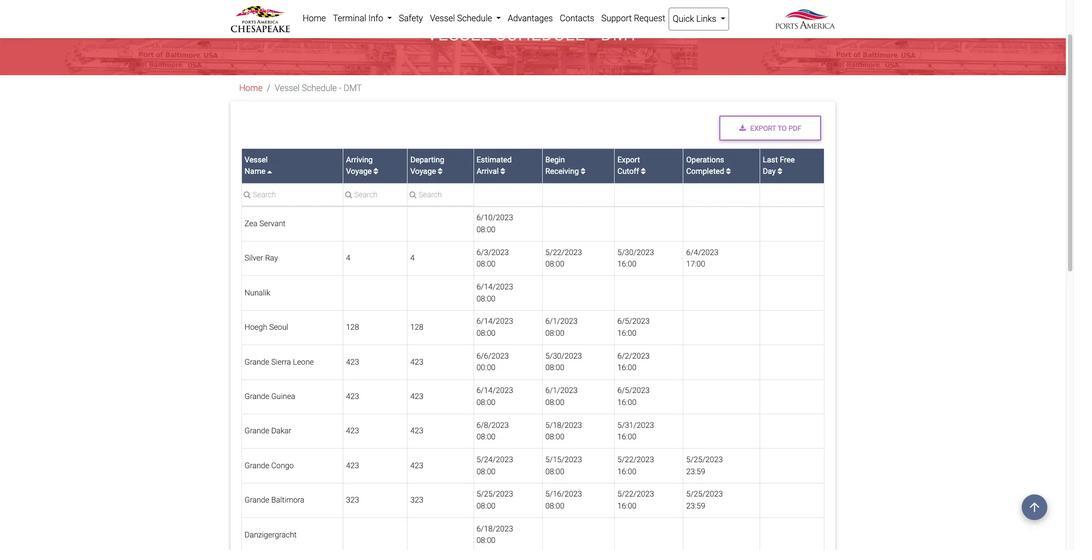 Task type: vqa. For each thing, say whether or not it's contained in the screenshot.


Task type: describe. For each thing, give the bounding box(es) containing it.
0 horizontal spatial -
[[339, 83, 342, 93]]

arriving voyage
[[346, 155, 374, 176]]

advantages
[[508, 13, 553, 23]]

grande congo
[[245, 461, 294, 470]]

08:00 inside the 5/30/2023 08:00
[[545, 363, 565, 373]]

5/30/2023 08:00
[[545, 351, 582, 373]]

grande for grande dakar
[[245, 427, 269, 436]]

16:00 for grande congo
[[618, 467, 637, 476]]

name
[[245, 167, 266, 176]]

pdf
[[789, 124, 802, 132]]

6/5/2023 for 423
[[618, 386, 650, 395]]

5/25/2023 23:59 for 5/16/2023
[[686, 490, 723, 511]]

5/30/2023 16:00
[[618, 248, 654, 269]]

support request link
[[598, 8, 669, 29]]

6/8/2023
[[477, 421, 509, 430]]

6/1/2023 08:00 for 423
[[545, 386, 578, 407]]

2 128 from the left
[[410, 323, 424, 332]]

quick
[[673, 14, 694, 24]]

2 horizontal spatial schedule
[[496, 24, 586, 45]]

servant
[[259, 219, 286, 228]]

baltimora
[[271, 496, 304, 505]]

23:59 for 5/15/2023 08:00
[[686, 467, 705, 476]]

5/22/2023 08:00
[[545, 248, 582, 269]]

5/30/2023 for 08:00
[[545, 351, 582, 361]]

16:00 for grande dakar
[[618, 432, 637, 442]]

5/16/2023 08:00
[[545, 490, 582, 511]]

6/10/2023
[[477, 213, 513, 223]]

0 vertical spatial home link
[[299, 8, 330, 29]]

go to top image
[[1022, 494, 1048, 520]]

6/18/2023 08:00
[[477, 524, 513, 545]]

1 vertical spatial home link
[[239, 83, 263, 93]]

to
[[778, 124, 787, 132]]

6/8/2023 08:00
[[477, 421, 509, 442]]

support
[[601, 13, 632, 23]]

dakar
[[271, 427, 291, 436]]

vessel schedule link
[[427, 8, 504, 29]]

export cutoff
[[618, 155, 640, 176]]

5/15/2023 08:00
[[545, 455, 582, 476]]

request
[[634, 13, 665, 23]]

grande guinea
[[245, 392, 295, 401]]

grande sierra leone
[[245, 357, 314, 367]]

silver ray
[[245, 254, 278, 263]]

departing
[[410, 155, 444, 165]]

quick links link
[[669, 8, 729, 31]]

5/18/2023 08:00
[[545, 421, 582, 442]]

08:00 inside 5/24/2023 08:00
[[477, 467, 496, 476]]

0 vertical spatial 5/22/2023
[[545, 248, 582, 257]]

departing voyage
[[410, 155, 444, 176]]

estimated
[[477, 155, 512, 165]]

seoul
[[269, 323, 288, 332]]

export to pdf link
[[720, 116, 821, 141]]

congo
[[271, 461, 294, 470]]

vessel name
[[245, 155, 268, 176]]

5/22/2023 16:00 for 5/15/2023
[[618, 455, 654, 476]]

5/25/2023 for 5/16/2023
[[686, 490, 723, 499]]

5/16/2023
[[545, 490, 582, 499]]

safety
[[399, 13, 423, 23]]

voyage for departing voyage
[[410, 167, 436, 176]]

export to pdf
[[750, 124, 802, 132]]

5/24/2023 08:00
[[477, 455, 513, 476]]

16:00 for hoegh seoul
[[618, 329, 637, 338]]

16:00 for silver ray
[[618, 260, 637, 269]]

arriving
[[346, 155, 373, 165]]

home for the topmost the home link
[[303, 13, 326, 23]]

terminal info link
[[330, 8, 396, 29]]

5/31/2023 16:00
[[618, 421, 654, 442]]

export for export cutoff
[[618, 155, 640, 165]]

danzigergracht
[[245, 530, 297, 539]]

1 vertical spatial dmt
[[344, 83, 362, 93]]

hoegh seoul
[[245, 323, 288, 332]]

ray
[[265, 254, 278, 263]]

download image
[[740, 125, 746, 132]]

6/5/2023 for 128
[[618, 317, 650, 326]]

sierra
[[271, 357, 291, 367]]

5/15/2023
[[545, 455, 582, 464]]

1 6/14/2023 from the top
[[477, 282, 513, 292]]

free
[[780, 155, 795, 165]]

6/1/2023 for 128
[[545, 317, 578, 326]]

info
[[368, 13, 383, 23]]

operations completed
[[686, 155, 725, 176]]

6/1/2023 08:00 for 128
[[545, 317, 578, 338]]

silver
[[245, 254, 263, 263]]

5/25/2023 23:59 for 5/15/2023
[[686, 455, 723, 476]]

0 vertical spatial -
[[591, 24, 596, 45]]

vessel schedule
[[430, 13, 494, 23]]

6/14/2023 08:00 for 423
[[477, 386, 513, 407]]

08:00 inside 5/22/2023 08:00
[[545, 260, 565, 269]]

6/14/2023 for 128
[[477, 317, 513, 326]]

08:00 inside 5/15/2023 08:00
[[545, 467, 565, 476]]

6/4/2023 17:00
[[686, 248, 719, 269]]

5/25/2023 for 5/15/2023
[[686, 455, 723, 464]]



Task type: locate. For each thing, give the bounding box(es) containing it.
cutoff
[[618, 167, 639, 176]]

1 6/1/2023 08:00 from the top
[[545, 317, 578, 338]]

16:00 for grande guinea
[[618, 398, 637, 407]]

2 voyage from the left
[[410, 167, 436, 176]]

4 grande from the top
[[245, 461, 269, 470]]

1 6/5/2023 16:00 from the top
[[618, 317, 650, 338]]

6/5/2023 16:00 for 423
[[618, 386, 650, 407]]

0 horizontal spatial 128
[[346, 323, 359, 332]]

voyage inside arriving voyage
[[346, 167, 372, 176]]

0 horizontal spatial home link
[[239, 83, 263, 93]]

guinea
[[271, 392, 295, 401]]

0 vertical spatial 6/14/2023
[[477, 282, 513, 292]]

6/10/2023 08:00
[[477, 213, 513, 234]]

1 vertical spatial vessel schedule - dmt
[[275, 83, 362, 93]]

1 5/25/2023 23:59 from the top
[[686, 455, 723, 476]]

1 voyage from the left
[[346, 167, 372, 176]]

6/1/2023 down the 5/30/2023 08:00
[[545, 386, 578, 395]]

6/14/2023 08:00 up 6/8/2023
[[477, 386, 513, 407]]

6/6/2023 00:00
[[477, 351, 509, 373]]

0 horizontal spatial dmt
[[344, 83, 362, 93]]

begin
[[545, 155, 565, 165]]

leone
[[293, 357, 314, 367]]

export left to
[[750, 124, 776, 132]]

6/5/2023 16:00 up 6/2/2023
[[618, 317, 650, 338]]

2 6/14/2023 08:00 from the top
[[477, 317, 513, 338]]

1 vertical spatial 5/30/2023
[[545, 351, 582, 361]]

schedule
[[457, 13, 492, 23], [496, 24, 586, 45], [302, 83, 337, 93]]

6/1/2023
[[545, 317, 578, 326], [545, 386, 578, 395]]

0 horizontal spatial 323
[[346, 496, 359, 505]]

last
[[763, 155, 778, 165]]

contacts link
[[557, 8, 598, 29]]

2 vertical spatial schedule
[[302, 83, 337, 93]]

6/14/2023 08:00 up 6/6/2023
[[477, 317, 513, 338]]

schedule inside vessel schedule link
[[457, 13, 492, 23]]

1 horizontal spatial export
[[750, 124, 776, 132]]

1 horizontal spatial 5/30/2023
[[618, 248, 654, 257]]

6/14/2023 08:00 for 128
[[477, 317, 513, 338]]

-
[[591, 24, 596, 45], [339, 83, 342, 93]]

export
[[750, 124, 776, 132], [618, 155, 640, 165]]

None field
[[242, 189, 343, 206], [344, 189, 407, 206], [408, 189, 473, 206], [242, 189, 343, 206], [344, 189, 407, 206], [408, 189, 473, 206]]

1 vertical spatial -
[[339, 83, 342, 93]]

6/1/2023 08:00 up the 5/30/2023 08:00
[[545, 317, 578, 338]]

4
[[346, 254, 351, 263], [410, 254, 415, 263]]

08:00 inside 6/18/2023 08:00
[[477, 536, 496, 545]]

terminal info
[[333, 13, 385, 23]]

1 6/14/2023 08:00 from the top
[[477, 282, 513, 303]]

0 horizontal spatial export
[[618, 155, 640, 165]]

2 23:59 from the top
[[686, 502, 705, 511]]

0 horizontal spatial 5/30/2023
[[545, 351, 582, 361]]

2 5/25/2023 23:59 from the top
[[686, 490, 723, 511]]

1 horizontal spatial 4
[[410, 254, 415, 263]]

6/14/2023 08:00 down 6/3/2023 08:00
[[477, 282, 513, 303]]

completed
[[686, 167, 725, 176]]

2 vertical spatial 6/14/2023
[[477, 386, 513, 395]]

0 horizontal spatial schedule
[[302, 83, 337, 93]]

6/2/2023 16:00
[[618, 351, 650, 373]]

1 horizontal spatial schedule
[[457, 13, 492, 23]]

08:00 inside 5/18/2023 08:00
[[545, 432, 565, 442]]

6/5/2023 up 6/2/2023
[[618, 317, 650, 326]]

6/18/2023
[[477, 524, 513, 534]]

grande dakar
[[245, 427, 291, 436]]

6/14/2023 for 423
[[477, 386, 513, 395]]

1 16:00 from the top
[[618, 260, 637, 269]]

3 16:00 from the top
[[618, 363, 637, 373]]

1 vertical spatial export
[[618, 155, 640, 165]]

6/14/2023 down the 00:00
[[477, 386, 513, 395]]

1 vertical spatial 6/5/2023
[[618, 386, 650, 395]]

1 vertical spatial 5/22/2023 16:00
[[618, 490, 654, 511]]

6/4/2023
[[686, 248, 719, 257]]

export for export to pdf
[[750, 124, 776, 132]]

2 6/1/2023 08:00 from the top
[[545, 386, 578, 407]]

1 horizontal spatial dmt
[[601, 24, 639, 45]]

0 vertical spatial 6/5/2023 16:00
[[618, 317, 650, 338]]

5/25/2023 08:00
[[477, 490, 513, 511]]

128
[[346, 323, 359, 332], [410, 323, 424, 332]]

1 vertical spatial 6/1/2023 08:00
[[545, 386, 578, 407]]

1 horizontal spatial 323
[[410, 496, 424, 505]]

0 vertical spatial 6/14/2023 08:00
[[477, 282, 513, 303]]

16:00 for grande sierra leone
[[618, 363, 637, 373]]

grande baltimora
[[245, 496, 304, 505]]

home inside the home link
[[303, 13, 326, 23]]

2 4 from the left
[[410, 254, 415, 263]]

08:00 inside 6/3/2023 08:00
[[477, 260, 496, 269]]

00:00
[[477, 363, 496, 373]]

0 vertical spatial 5/25/2023 23:59
[[686, 455, 723, 476]]

quick links
[[673, 14, 719, 24]]

voyage inside departing voyage
[[410, 167, 436, 176]]

1 6/5/2023 from the top
[[618, 317, 650, 326]]

2 6/5/2023 from the top
[[618, 386, 650, 395]]

5 grande from the top
[[245, 496, 269, 505]]

voyage down departing
[[410, 167, 436, 176]]

grande left guinea
[[245, 392, 269, 401]]

0 vertical spatial home
[[303, 13, 326, 23]]

grande
[[245, 357, 269, 367], [245, 392, 269, 401], [245, 427, 269, 436], [245, 461, 269, 470], [245, 496, 269, 505]]

1 horizontal spatial home
[[303, 13, 326, 23]]

5/25/2023 23:59
[[686, 455, 723, 476], [686, 490, 723, 511]]

17:00
[[686, 260, 705, 269]]

1 vertical spatial 6/14/2023 08:00
[[477, 317, 513, 338]]

2 323 from the left
[[410, 496, 424, 505]]

6/5/2023 16:00 up the 5/31/2023
[[618, 386, 650, 407]]

last free day
[[763, 155, 795, 176]]

4 16:00 from the top
[[618, 398, 637, 407]]

grande for grande baltimora
[[245, 496, 269, 505]]

1 vertical spatial schedule
[[496, 24, 586, 45]]

1 vertical spatial 5/25/2023 23:59
[[686, 490, 723, 511]]

hoegh
[[245, 323, 267, 332]]

08:00 inside 6/10/2023 08:00
[[477, 225, 496, 234]]

16:00 inside 5/30/2023 16:00
[[618, 260, 637, 269]]

vessel
[[430, 13, 455, 23], [427, 24, 491, 45], [275, 83, 300, 93], [245, 155, 268, 165]]

begin receiving
[[545, 155, 579, 176]]

3 6/14/2023 from the top
[[477, 386, 513, 395]]

5/22/2023 for 5/16/2023 08:00
[[618, 490, 654, 499]]

receiving
[[545, 167, 579, 176]]

6/14/2023 08:00
[[477, 282, 513, 303], [477, 317, 513, 338], [477, 386, 513, 407]]

0 horizontal spatial vessel schedule - dmt
[[275, 83, 362, 93]]

5/30/2023 for 16:00
[[618, 248, 654, 257]]

0 vertical spatial 23:59
[[686, 467, 705, 476]]

2 6/5/2023 16:00 from the top
[[618, 386, 650, 407]]

1 vertical spatial 6/14/2023
[[477, 317, 513, 326]]

grande for grande congo
[[245, 461, 269, 470]]

5/31/2023
[[618, 421, 654, 430]]

2 5/22/2023 16:00 from the top
[[618, 490, 654, 511]]

2 16:00 from the top
[[618, 329, 637, 338]]

5/22/2023
[[545, 248, 582, 257], [618, 455, 654, 464], [618, 490, 654, 499]]

advantages link
[[504, 8, 557, 29]]

2 grande from the top
[[245, 392, 269, 401]]

export up cutoff
[[618, 155, 640, 165]]

0 vertical spatial 6/1/2023 08:00
[[545, 317, 578, 338]]

1 5/22/2023 16:00 from the top
[[618, 455, 654, 476]]

5 16:00 from the top
[[618, 432, 637, 442]]

zea
[[245, 219, 258, 228]]

grande left baltimora
[[245, 496, 269, 505]]

grande left dakar
[[245, 427, 269, 436]]

1 horizontal spatial voyage
[[410, 167, 436, 176]]

1 horizontal spatial 128
[[410, 323, 424, 332]]

0 vertical spatial schedule
[[457, 13, 492, 23]]

1 vertical spatial home
[[239, 83, 263, 93]]

16:00
[[618, 260, 637, 269], [618, 329, 637, 338], [618, 363, 637, 373], [618, 398, 637, 407], [618, 432, 637, 442], [618, 467, 637, 476], [618, 502, 637, 511]]

6/5/2023 16:00 for 128
[[618, 317, 650, 338]]

6/3/2023 08:00
[[477, 248, 509, 269]]

terminal
[[333, 13, 366, 23]]

1 4 from the left
[[346, 254, 351, 263]]

1 vertical spatial 6/1/2023
[[545, 386, 578, 395]]

operations
[[686, 155, 724, 165]]

1 323 from the left
[[346, 496, 359, 505]]

08:00 inside 5/25/2023 08:00
[[477, 502, 496, 511]]

6/2/2023
[[618, 351, 650, 361]]

2 vertical spatial 6/14/2023 08:00
[[477, 386, 513, 407]]

5/25/2023
[[686, 455, 723, 464], [477, 490, 513, 499], [686, 490, 723, 499]]

0 horizontal spatial home
[[239, 83, 263, 93]]

0 vertical spatial export
[[750, 124, 776, 132]]

2 6/14/2023 from the top
[[477, 317, 513, 326]]

1 horizontal spatial home link
[[299, 8, 330, 29]]

5/30/2023
[[618, 248, 654, 257], [545, 351, 582, 361]]

grande for grande guinea
[[245, 392, 269, 401]]

6/6/2023
[[477, 351, 509, 361]]

vessel schedule - dmt
[[427, 24, 639, 45], [275, 83, 362, 93]]

08:00
[[477, 225, 496, 234], [477, 260, 496, 269], [545, 260, 565, 269], [477, 294, 496, 303], [477, 329, 496, 338], [545, 329, 565, 338], [545, 363, 565, 373], [477, 398, 496, 407], [545, 398, 565, 407], [477, 432, 496, 442], [545, 432, 565, 442], [477, 467, 496, 476], [545, 467, 565, 476], [477, 502, 496, 511], [545, 502, 565, 511], [477, 536, 496, 545]]

16:00 for grande baltimora
[[618, 502, 637, 511]]

0 vertical spatial dmt
[[601, 24, 639, 45]]

2 vertical spatial 5/22/2023
[[618, 490, 654, 499]]

1 6/1/2023 from the top
[[545, 317, 578, 326]]

0 vertical spatial 6/1/2023
[[545, 317, 578, 326]]

2 6/1/2023 from the top
[[545, 386, 578, 395]]

6/1/2023 for 423
[[545, 386, 578, 395]]

support request
[[601, 13, 665, 23]]

1 horizontal spatial -
[[591, 24, 596, 45]]

3 6/14/2023 08:00 from the top
[[477, 386, 513, 407]]

links
[[697, 14, 717, 24]]

6/5/2023 16:00
[[618, 317, 650, 338], [618, 386, 650, 407]]

16:00 inside 6/2/2023 16:00
[[618, 363, 637, 373]]

estimated arrival
[[477, 155, 512, 176]]

home link
[[299, 8, 330, 29], [239, 83, 263, 93]]

6/1/2023 up the 5/30/2023 08:00
[[545, 317, 578, 326]]

voyage down arriving
[[346, 167, 372, 176]]

0 vertical spatial 6/5/2023
[[618, 317, 650, 326]]

nunalik
[[245, 288, 270, 298]]

08:00 inside 5/16/2023 08:00
[[545, 502, 565, 511]]

3 grande from the top
[[245, 427, 269, 436]]

1 vertical spatial 23:59
[[686, 502, 705, 511]]

arrival
[[477, 167, 499, 176]]

1 vertical spatial 6/5/2023 16:00
[[618, 386, 650, 407]]

day
[[763, 167, 776, 176]]

23:59 for 5/16/2023 08:00
[[686, 502, 705, 511]]

grande left congo
[[245, 461, 269, 470]]

5/18/2023
[[545, 421, 582, 430]]

dmt
[[601, 24, 639, 45], [344, 83, 362, 93]]

contacts
[[560, 13, 595, 23]]

5/22/2023 for 5/15/2023 08:00
[[618, 455, 654, 464]]

0 horizontal spatial voyage
[[346, 167, 372, 176]]

safety link
[[396, 8, 427, 29]]

1 horizontal spatial vessel schedule - dmt
[[427, 24, 639, 45]]

1 128 from the left
[[346, 323, 359, 332]]

5/22/2023 16:00 for 5/16/2023
[[618, 490, 654, 511]]

zea servant
[[245, 219, 286, 228]]

6 16:00 from the top
[[618, 467, 637, 476]]

7 16:00 from the top
[[618, 502, 637, 511]]

323
[[346, 496, 359, 505], [410, 496, 424, 505]]

0 vertical spatial vessel schedule - dmt
[[427, 24, 639, 45]]

6/14/2023 down 6/3/2023 08:00
[[477, 282, 513, 292]]

voyage for arriving voyage
[[346, 167, 372, 176]]

5/24/2023
[[477, 455, 513, 464]]

6/1/2023 08:00 up 5/18/2023 in the bottom of the page
[[545, 386, 578, 407]]

grande for grande sierra leone
[[245, 357, 269, 367]]

6/3/2023
[[477, 248, 509, 257]]

grande left sierra
[[245, 357, 269, 367]]

1 23:59 from the top
[[686, 467, 705, 476]]

home for bottommost the home link
[[239, 83, 263, 93]]

6/5/2023 down 6/2/2023 16:00
[[618, 386, 650, 395]]

0 vertical spatial 5/30/2023
[[618, 248, 654, 257]]

voyage
[[346, 167, 372, 176], [410, 167, 436, 176]]

16:00 inside 5/31/2023 16:00
[[618, 432, 637, 442]]

0 horizontal spatial 4
[[346, 254, 351, 263]]

1 vertical spatial 5/22/2023
[[618, 455, 654, 464]]

08:00 inside 6/8/2023 08:00
[[477, 432, 496, 442]]

6/1/2023 08:00
[[545, 317, 578, 338], [545, 386, 578, 407]]

1 grande from the top
[[245, 357, 269, 367]]

423
[[346, 357, 359, 367], [410, 357, 424, 367], [346, 392, 359, 401], [410, 392, 424, 401], [346, 427, 359, 436], [410, 427, 424, 436], [346, 461, 359, 470], [410, 461, 424, 470]]

0 vertical spatial 5/22/2023 16:00
[[618, 455, 654, 476]]

6/14/2023 up 6/6/2023
[[477, 317, 513, 326]]

23:59
[[686, 467, 705, 476], [686, 502, 705, 511]]



